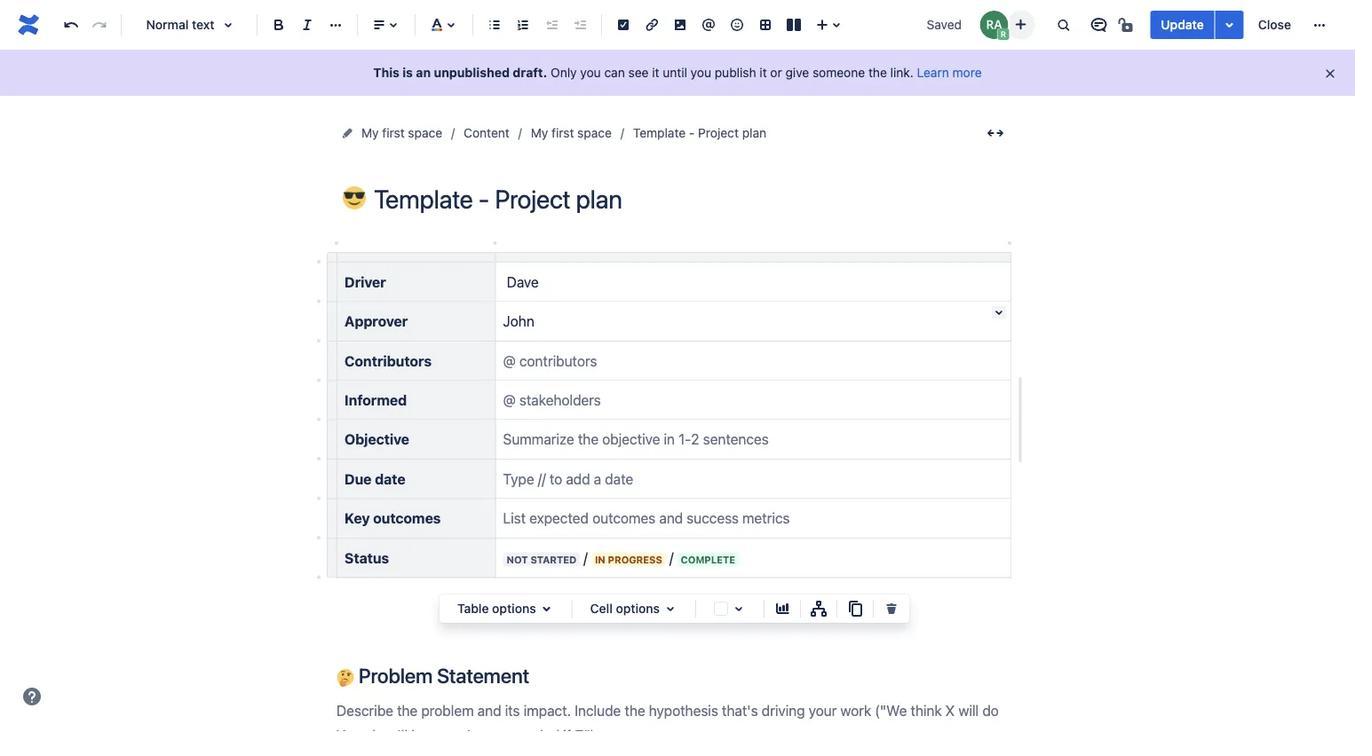 Task type: describe. For each thing, give the bounding box(es) containing it.
approver
[[345, 313, 408, 330]]

expand dropdown menu image
[[536, 599, 557, 620]]

table options
[[457, 602, 536, 616]]

draft.
[[513, 65, 547, 80]]

objective
[[345, 431, 409, 448]]

someone
[[813, 65, 865, 80]]

link.
[[891, 65, 914, 80]]

project
[[698, 126, 739, 140]]

my first space for 1st my first space 'link'
[[361, 126, 442, 140]]

cell options button
[[580, 599, 688, 620]]

confluence image
[[14, 11, 43, 39]]

indent tab image
[[569, 14, 591, 36]]

key outcomes
[[345, 510, 441, 527]]

:thinking: image
[[337, 670, 354, 687]]

see
[[628, 65, 649, 80]]

statement
[[437, 664, 529, 688]]

copy image
[[845, 599, 866, 620]]

until
[[663, 65, 687, 80]]

no restrictions image
[[1117, 14, 1138, 36]]

table options button
[[447, 599, 565, 620]]

italic ⌘i image
[[297, 14, 318, 36]]

manage connected data image
[[808, 599, 830, 620]]

unpublished
[[434, 65, 510, 80]]

contributors
[[345, 352, 432, 369]]

emoji image
[[727, 14, 748, 36]]

outdent ⇧tab image
[[541, 14, 562, 36]]

comment icon image
[[1088, 14, 1110, 36]]

started
[[531, 554, 577, 566]]

is
[[403, 65, 413, 80]]

informed
[[345, 392, 407, 409]]

my first space for first my first space 'link' from the right
[[531, 126, 612, 140]]

ruby anderson image
[[980, 11, 1008, 39]]

date
[[375, 471, 406, 488]]

invite to edit image
[[1010, 14, 1031, 35]]

template - project plan
[[633, 126, 767, 140]]

align left image
[[369, 14, 390, 36]]

2 my from the left
[[531, 126, 548, 140]]

normal text button
[[129, 5, 250, 44]]

find and replace image
[[1053, 14, 1074, 36]]

1 my from the left
[[361, 126, 379, 140]]

add image, video, or file image
[[670, 14, 691, 36]]

mention image
[[698, 14, 719, 36]]

undo ⌘z image
[[60, 14, 82, 36]]

first for 1st my first space 'link'
[[382, 126, 405, 140]]

cell background image
[[728, 599, 750, 620]]

outcomes
[[373, 510, 441, 527]]

more formatting image
[[325, 14, 346, 36]]

dave
[[503, 274, 539, 290]]

learn
[[917, 65, 949, 80]]

make page full-width image
[[985, 123, 1006, 144]]

more
[[953, 65, 982, 80]]

2 it from the left
[[760, 65, 767, 80]]

link image
[[641, 14, 663, 36]]

2 you from the left
[[691, 65, 711, 80]]

not started / in progress / complete
[[507, 550, 736, 567]]

update button
[[1150, 11, 1215, 39]]

Give this page a title text field
[[374, 185, 1012, 214]]

chart image
[[772, 599, 793, 620]]



Task type: vqa. For each thing, say whether or not it's contained in the screenshot.
All content
no



Task type: locate. For each thing, give the bounding box(es) containing it.
2 my first space link from the left
[[531, 123, 612, 144]]

you left can
[[580, 65, 601, 80]]

options for cell options
[[616, 602, 660, 616]]

1 horizontal spatial options
[[616, 602, 660, 616]]

options right table
[[492, 602, 536, 616]]

key
[[345, 510, 370, 527]]

template
[[633, 126, 686, 140]]

:thinking: image
[[337, 670, 354, 687]]

options for table options
[[492, 602, 536, 616]]

you right until at the top
[[691, 65, 711, 80]]

1 horizontal spatial first
[[552, 126, 574, 140]]

more image
[[1309, 14, 1331, 36]]

options inside popup button
[[616, 602, 660, 616]]

progress
[[608, 554, 662, 566]]

2 space from the left
[[577, 126, 612, 140]]

content
[[464, 126, 510, 140]]

first down only at top left
[[552, 126, 574, 140]]

adjust update settings image
[[1219, 14, 1241, 36]]

0 horizontal spatial you
[[580, 65, 601, 80]]

due date
[[345, 471, 406, 488]]

1 my first space from the left
[[361, 126, 442, 140]]

due
[[345, 471, 372, 488]]

1 / from the left
[[584, 550, 588, 567]]

this is an unpublished draft. only you can see it until you publish it or give someone the link. learn more
[[373, 65, 982, 80]]

update
[[1161, 17, 1204, 32]]

numbered list ⌘⇧7 image
[[512, 14, 534, 36]]

learn more link
[[917, 65, 982, 80]]

expand dropdown menu image
[[660, 599, 681, 620]]

the
[[869, 65, 887, 80]]

1 horizontal spatial /
[[670, 550, 674, 567]]

0 horizontal spatial my
[[361, 126, 379, 140]]

1 horizontal spatial my first space link
[[531, 123, 612, 144]]

dismiss image
[[1323, 67, 1338, 81]]

only
[[551, 65, 577, 80]]

move this page image
[[340, 126, 354, 140]]

can
[[604, 65, 625, 80]]

space down an
[[408, 126, 442, 140]]

1 horizontal spatial my first space
[[531, 126, 612, 140]]

space down can
[[577, 126, 612, 140]]

:sunglasses: image
[[343, 187, 366, 210], [343, 187, 366, 210]]

redo ⌘⇧z image
[[89, 14, 110, 36]]

first right move this page image
[[382, 126, 405, 140]]

it
[[652, 65, 659, 80], [760, 65, 767, 80]]

table image
[[755, 14, 776, 36]]

content link
[[464, 123, 510, 144]]

0 horizontal spatial my first space
[[361, 126, 442, 140]]

1 you from the left
[[580, 65, 601, 80]]

remove image
[[881, 599, 902, 620]]

john
[[503, 313, 534, 330]]

2 my first space from the left
[[531, 126, 612, 140]]

1 it from the left
[[652, 65, 659, 80]]

close
[[1258, 17, 1291, 32]]

0 horizontal spatial space
[[408, 126, 442, 140]]

it left the or
[[760, 65, 767, 80]]

cell options
[[590, 602, 660, 616]]

my
[[361, 126, 379, 140], [531, 126, 548, 140]]

1 first from the left
[[382, 126, 405, 140]]

0 horizontal spatial it
[[652, 65, 659, 80]]

action item image
[[613, 14, 634, 36]]

1 options from the left
[[492, 602, 536, 616]]

plan
[[742, 126, 767, 140]]

in
[[595, 554, 606, 566]]

my right move this page image
[[361, 126, 379, 140]]

2 options from the left
[[616, 602, 660, 616]]

0 horizontal spatial options
[[492, 602, 536, 616]]

/ right 'progress'
[[670, 550, 674, 567]]

normal
[[146, 17, 189, 32]]

1 horizontal spatial it
[[760, 65, 767, 80]]

you
[[580, 65, 601, 80], [691, 65, 711, 80]]

1 space from the left
[[408, 126, 442, 140]]

0 horizontal spatial my first space link
[[361, 123, 442, 144]]

2 first from the left
[[552, 126, 574, 140]]

normal text
[[146, 17, 215, 32]]

driver
[[345, 274, 386, 290]]

options right cell
[[616, 602, 660, 616]]

-
[[689, 126, 695, 140]]

status
[[345, 550, 389, 567]]

0 horizontal spatial first
[[382, 126, 405, 140]]

1 horizontal spatial you
[[691, 65, 711, 80]]

my first space right move this page image
[[361, 126, 442, 140]]

not
[[507, 554, 528, 566]]

options
[[492, 602, 536, 616], [616, 602, 660, 616]]

saved
[[927, 17, 962, 32]]

give
[[786, 65, 809, 80]]

help image
[[21, 687, 43, 708]]

1 horizontal spatial my
[[531, 126, 548, 140]]

1 horizontal spatial space
[[577, 126, 612, 140]]

or
[[770, 65, 782, 80]]

my first space link right move this page image
[[361, 123, 442, 144]]

problem
[[359, 664, 433, 688]]

1 my first space link from the left
[[361, 123, 442, 144]]

text
[[192, 17, 215, 32]]

layouts image
[[783, 14, 805, 36]]

complete
[[681, 554, 736, 566]]

template - project plan link
[[633, 123, 767, 144]]

my first space down only at top left
[[531, 126, 612, 140]]

bullet list ⌘⇧8 image
[[484, 14, 505, 36]]

/ left in
[[584, 550, 588, 567]]

/
[[584, 550, 588, 567], [670, 550, 674, 567]]

an
[[416, 65, 431, 80]]

bold ⌘b image
[[268, 14, 290, 36]]

publish
[[715, 65, 756, 80]]

confluence image
[[14, 11, 43, 39]]

this
[[373, 65, 400, 80]]

space
[[408, 126, 442, 140], [577, 126, 612, 140]]

close button
[[1248, 11, 1302, 39]]

first for first my first space 'link' from the right
[[552, 126, 574, 140]]

my first space
[[361, 126, 442, 140], [531, 126, 612, 140]]

table
[[457, 602, 489, 616]]

my right content
[[531, 126, 548, 140]]

Main content area, start typing to enter text. text field
[[326, 240, 1024, 733]]

options inside "popup button"
[[492, 602, 536, 616]]

cell
[[590, 602, 613, 616]]

problem statement
[[354, 664, 529, 688]]

first
[[382, 126, 405, 140], [552, 126, 574, 140]]

it right see
[[652, 65, 659, 80]]

my first space link
[[361, 123, 442, 144], [531, 123, 612, 144]]

my first space link down only at top left
[[531, 123, 612, 144]]

0 horizontal spatial /
[[584, 550, 588, 567]]

2 / from the left
[[670, 550, 674, 567]]



